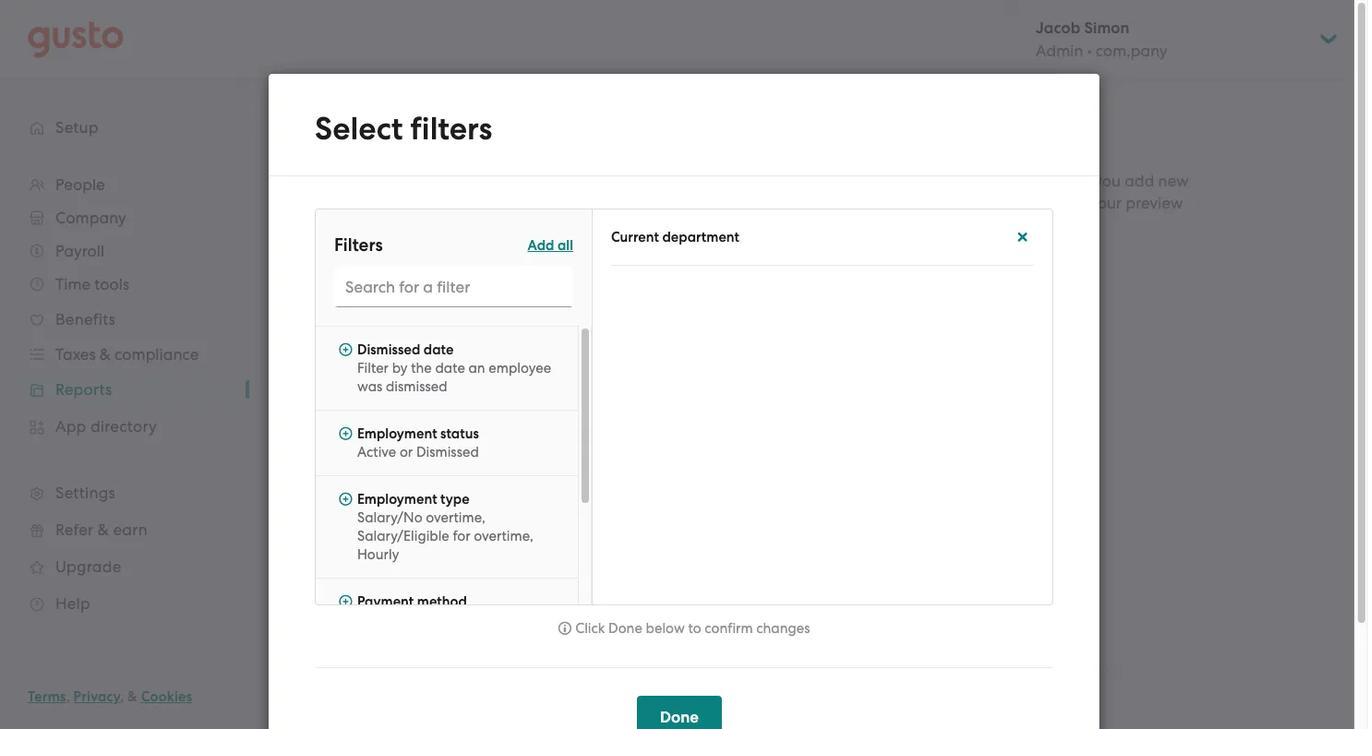 Task type: describe. For each thing, give the bounding box(es) containing it.
filters inside "document"
[[334, 235, 383, 256]]

current department
[[611, 229, 740, 246]]

click
[[576, 620, 605, 637]]

hourly
[[357, 547, 399, 563]]

terms
[[28, 689, 66, 705]]

was
[[357, 379, 383, 395]]

check
[[551, 102, 592, 121]]

an inside view a preview of your custom report. if you add new columns or filters, make sure to refresh your preview for an up-to-date view.
[[935, 216, 954, 234]]

changes
[[756, 620, 810, 637]]

circle plus image for dismissed date filter by the date an employee was dismissed
[[339, 342, 353, 358]]

employee
[[489, 360, 551, 377]]

active
[[357, 444, 396, 461]]

sure
[[983, 193, 1013, 212]]

report.
[[1028, 171, 1077, 190]]

custom
[[971, 171, 1024, 190]]

period
[[376, 66, 429, 88]]

1 vertical spatial overtime,
[[474, 528, 534, 545]]

time
[[332, 66, 372, 88]]

your inside add filters to remove any rows that don't match your filter criteria.
[[382, 279, 415, 297]]

select
[[354, 330, 396, 349]]

how
[[332, 425, 366, 443]]

employment for active
[[357, 426, 437, 442]]

employment status active or dismissed
[[357, 426, 479, 461]]

run
[[546, 623, 575, 643]]

rows
[[518, 257, 552, 275]]

time period
[[332, 66, 429, 88]]

x image
[[1016, 229, 1030, 246]]

&
[[127, 689, 138, 705]]

we'll show data based on the check date of the payrolls within the selected time period.
[[332, 102, 650, 143]]

period.
[[598, 125, 650, 143]]

department
[[662, 229, 740, 246]]

or inside employment status active or dismissed
[[400, 444, 413, 461]]

select filters
[[354, 330, 441, 349]]

filter
[[357, 360, 389, 377]]

filter
[[419, 279, 452, 297]]

dismissed inside dismissed date filter by the date an employee was dismissed
[[357, 342, 420, 358]]

filters for add
[[367, 257, 406, 275]]

a
[[842, 171, 852, 190]]

report
[[579, 623, 626, 643]]

0 vertical spatial preview
[[855, 171, 913, 190]]

below
[[646, 620, 685, 637]]

circle plus image
[[339, 594, 353, 610]]

an inside dismissed date filter by the date an employee was dismissed
[[469, 360, 485, 377]]

the down we'll
[[332, 125, 356, 143]]

to inside view a preview of your custom report. if you add new columns or filters, make sure to refresh your preview for an up-to-date view.
[[1017, 193, 1032, 212]]

filters for select
[[410, 110, 492, 148]]

account menu element
[[1012, 0, 1341, 78]]

date inside view a preview of your custom report. if you add new columns or filters, make sure to refresh your preview for an up-to-date view.
[[1006, 216, 1041, 234]]

to left view at the bottom left
[[464, 425, 479, 443]]

add
[[1125, 171, 1154, 190]]

columns
[[808, 193, 868, 212]]

select filters document
[[269, 74, 1100, 729]]

remove
[[429, 257, 483, 275]]

add all
[[528, 237, 573, 253]]

by
[[392, 360, 408, 377]]

pdf
[[364, 512, 392, 531]]

privacy link
[[73, 689, 120, 705]]

0 horizontal spatial you
[[393, 425, 419, 443]]

for inside view a preview of your custom report. if you add new columns or filters, make sure to refresh your preview for an up-to-date view.
[[911, 216, 931, 234]]

done button
[[637, 696, 722, 729]]

of inside view a preview of your custom report. if you add new columns or filters, make sure to refresh your preview for an up-to-date view.
[[917, 171, 931, 190]]

that
[[556, 257, 586, 275]]

CSV radio
[[332, 473, 354, 495]]

dismissed
[[386, 379, 448, 395]]

method
[[417, 594, 467, 610]]

format
[[332, 392, 392, 414]]

2 horizontal spatial preview
[[1126, 193, 1183, 212]]

add for add all
[[528, 237, 554, 253]]

date inside we'll show data based on the check date of the payrolls within the selected time period.
[[596, 102, 630, 121]]

salary/no
[[357, 510, 423, 526]]

don't
[[590, 257, 627, 275]]

type
[[441, 491, 470, 508]]

we'll
[[332, 102, 366, 121]]

salary/eligible
[[357, 528, 449, 545]]

generate preview button
[[906, 273, 1085, 317]]

payment
[[357, 594, 414, 610]]

status
[[441, 426, 479, 442]]

for inside employment type salary/no overtime, salary/eligible for overtime, hourly
[[453, 528, 471, 545]]

view.
[[1044, 216, 1081, 234]]

new
[[1158, 171, 1189, 190]]

any
[[487, 257, 514, 275]]

payment method
[[357, 594, 467, 610]]

select filters
[[315, 110, 492, 148]]

run report
[[546, 623, 626, 643]]

select
[[315, 110, 403, 148]]

payrolls
[[360, 125, 417, 143]]

generate
[[929, 285, 1000, 304]]

match
[[332, 279, 379, 297]]

terms link
[[28, 689, 66, 705]]



Task type: vqa. For each thing, say whether or not it's contained in the screenshot.
Add's filters
yes



Task type: locate. For each thing, give the bounding box(es) containing it.
0 horizontal spatial preview
[[855, 171, 913, 190]]

circle plus image left csv at the left
[[339, 491, 353, 508]]

employment type salary/no overtime, salary/eligible for overtime, hourly
[[357, 491, 534, 563]]

within
[[421, 125, 466, 143]]

1 vertical spatial dismissed
[[416, 444, 479, 461]]

add inside button
[[528, 237, 554, 253]]

make
[[939, 193, 979, 212]]

0 horizontal spatial or
[[400, 444, 413, 461]]

list
[[316, 326, 592, 644]]

criteria.
[[456, 279, 511, 297]]

data
[[412, 102, 447, 121]]

2 , from the left
[[120, 689, 124, 705]]

module__icon___go7vc image
[[332, 332, 347, 347]]

up-
[[958, 216, 984, 234]]

0 horizontal spatial add
[[332, 257, 363, 275]]

employment inside employment status active or dismissed
[[357, 426, 437, 442]]

to right below
[[688, 620, 701, 637]]

1 vertical spatial filters
[[367, 257, 406, 275]]

preview down x icon
[[1004, 285, 1063, 304]]

an left up-
[[935, 216, 954, 234]]

employment for salary/no
[[357, 491, 437, 508]]

preview
[[855, 171, 913, 190], [1126, 193, 1183, 212], [1004, 285, 1063, 304]]

current
[[611, 229, 659, 246]]

1 vertical spatial employment
[[357, 491, 437, 508]]

or left filters,
[[872, 193, 887, 212]]

add for add filters to remove any rows that don't match your filter criteria.
[[332, 257, 363, 275]]

preview down 'add'
[[1126, 193, 1183, 212]]

for
[[911, 216, 931, 234], [453, 528, 471, 545]]

add up the match on the left of the page
[[332, 257, 363, 275]]

filters inside add filters to remove any rows that don't match your filter criteria.
[[367, 257, 406, 275]]

0 horizontal spatial for
[[453, 528, 471, 545]]

an left employee
[[469, 360, 485, 377]]

0 vertical spatial filters
[[410, 110, 492, 148]]

your
[[935, 171, 967, 190], [1090, 193, 1122, 212], [382, 279, 415, 297], [520, 425, 553, 443]]

for down filters,
[[911, 216, 931, 234]]

1 horizontal spatial add
[[528, 237, 554, 253]]

2 vertical spatial circle plus image
[[339, 491, 353, 508]]

0 vertical spatial dismissed
[[357, 342, 420, 358]]

add all button
[[528, 233, 573, 258]]

view a preview of your custom report. if you add new columns or filters, make sure to refresh your preview for an up-to-date view.
[[803, 171, 1189, 234]]

if
[[1081, 171, 1091, 190]]

0 vertical spatial an
[[935, 216, 954, 234]]

filters
[[332, 224, 381, 246], [334, 235, 383, 256]]

1 vertical spatial done
[[660, 708, 699, 728]]

your left filter
[[382, 279, 415, 297]]

0 vertical spatial or
[[872, 193, 887, 212]]

view
[[483, 425, 516, 443]]

list inside select filters "document"
[[316, 326, 592, 644]]

refresh
[[1036, 193, 1086, 212]]

all
[[558, 237, 573, 253]]

the inside dismissed date filter by the date an employee was dismissed
[[411, 360, 432, 377]]

overtime,
[[426, 510, 486, 526], [474, 528, 534, 545]]

or inside view a preview of your custom report. if you add new columns or filters, make sure to refresh your preview for an up-to-date view.
[[872, 193, 887, 212]]

you inside view a preview of your custom report. if you add new columns or filters, make sure to refresh your preview for an up-to-date view.
[[1094, 171, 1121, 190]]

1 vertical spatial circle plus image
[[339, 426, 353, 442]]

or right active
[[400, 444, 413, 461]]

home image
[[28, 21, 124, 58]]

2 circle plus image from the top
[[339, 426, 353, 442]]

dismissed date filter by the date an employee was dismissed
[[357, 342, 551, 395]]

of inside we'll show data based on the check date of the payrolls within the selected time period.
[[634, 102, 649, 121]]

0 horizontal spatial an
[[469, 360, 485, 377]]

filters for select
[[400, 330, 441, 349]]

dismissed inside employment status active or dismissed
[[416, 444, 479, 461]]

want
[[423, 425, 460, 443]]

1 vertical spatial of
[[917, 171, 931, 190]]

dismissed down the want
[[416, 444, 479, 461]]

to-
[[984, 216, 1006, 234]]

1 horizontal spatial of
[[917, 171, 931, 190]]

date
[[596, 102, 630, 121], [1006, 216, 1041, 234], [424, 342, 454, 358], [435, 360, 465, 377]]

you right do
[[393, 425, 419, 443]]

circle plus image for employment type salary/no overtime, salary/eligible for overtime, hourly
[[339, 491, 353, 508]]

add inside add filters to remove any rows that don't match your filter criteria.
[[332, 257, 363, 275]]

of up period. at the left of page
[[634, 102, 649, 121]]

preview up filters,
[[855, 171, 913, 190]]

0 horizontal spatial done
[[609, 620, 643, 637]]

circle plus image left select
[[339, 342, 353, 358]]

, left the &
[[120, 689, 124, 705]]

the down based
[[469, 125, 493, 143]]

time
[[562, 125, 594, 143]]

1 horizontal spatial or
[[872, 193, 887, 212]]

2 vertical spatial preview
[[1004, 285, 1063, 304]]

click done below to confirm changes
[[576, 620, 810, 637]]

add up rows
[[528, 237, 554, 253]]

view
[[803, 171, 838, 190]]

select filters button
[[332, 329, 441, 354]]

1 vertical spatial preview
[[1126, 193, 1183, 212]]

0 vertical spatial of
[[634, 102, 649, 121]]

0 vertical spatial you
[[1094, 171, 1121, 190]]

preview inside button
[[1004, 285, 1063, 304]]

1 horizontal spatial done
[[660, 708, 699, 728]]

cookies button
[[141, 686, 192, 708]]

1 horizontal spatial preview
[[1004, 285, 1063, 304]]

1 horizontal spatial for
[[911, 216, 931, 234]]

0 horizontal spatial ,
[[66, 689, 70, 705]]

, left privacy
[[66, 689, 70, 705]]

the up dismissed
[[411, 360, 432, 377]]

1 employment from the top
[[357, 426, 437, 442]]

to right sure
[[1017, 193, 1032, 212]]

circle info image
[[558, 620, 572, 637]]

employment
[[357, 426, 437, 442], [357, 491, 437, 508]]

done down click done below to confirm changes
[[660, 708, 699, 728]]

terms , privacy , & cookies
[[28, 689, 192, 705]]

filters
[[410, 110, 492, 148], [367, 257, 406, 275], [400, 330, 441, 349]]

your up make
[[935, 171, 967, 190]]

add filters to remove any rows that don't match your filter criteria.
[[332, 257, 627, 297]]

to inside add filters to remove any rows that don't match your filter criteria.
[[410, 257, 425, 275]]

to up filter
[[410, 257, 425, 275]]

circle plus image left do
[[339, 426, 353, 442]]

or
[[872, 193, 887, 212], [400, 444, 413, 461]]

filters,
[[891, 193, 935, 212]]

1 horizontal spatial an
[[935, 216, 954, 234]]

add
[[528, 237, 554, 253], [332, 257, 363, 275]]

0 horizontal spatial of
[[634, 102, 649, 121]]

employment up the salary/no
[[357, 491, 437, 508]]

your right view at the bottom left
[[520, 425, 553, 443]]

for down "type"
[[453, 528, 471, 545]]

the
[[523, 102, 547, 121], [332, 125, 356, 143], [469, 125, 493, 143], [411, 360, 432, 377]]

1 vertical spatial for
[[453, 528, 471, 545]]

1 , from the left
[[66, 689, 70, 705]]

cookies
[[141, 689, 192, 705]]

,
[[66, 689, 70, 705], [120, 689, 124, 705]]

privacy
[[73, 689, 120, 705]]

3 circle plus image from the top
[[339, 491, 353, 508]]

of up filters,
[[917, 171, 931, 190]]

do
[[370, 425, 389, 443]]

1 vertical spatial or
[[400, 444, 413, 461]]

1 vertical spatial you
[[393, 425, 419, 443]]

filters inside button
[[400, 330, 441, 349]]

employment up active
[[357, 426, 437, 442]]

to
[[1017, 193, 1032, 212], [410, 257, 425, 275], [464, 425, 479, 443], [688, 620, 701, 637]]

1 circle plus image from the top
[[339, 342, 353, 358]]

done right the click
[[609, 620, 643, 637]]

run report button
[[531, 615, 640, 652]]

employment inside employment type salary/no overtime, salary/eligible for overtime, hourly
[[357, 491, 437, 508]]

list containing dismissed date
[[316, 326, 592, 644]]

circle plus image for employment status active or dismissed
[[339, 426, 353, 442]]

circle plus image
[[339, 342, 353, 358], [339, 426, 353, 442], [339, 491, 353, 508]]

show
[[370, 102, 408, 121]]

0 vertical spatial employment
[[357, 426, 437, 442]]

1 horizontal spatial ,
[[120, 689, 124, 705]]

report?
[[556, 425, 610, 443]]

1 vertical spatial add
[[332, 257, 363, 275]]

on
[[500, 102, 519, 121]]

1 vertical spatial an
[[469, 360, 485, 377]]

confirm
[[705, 620, 753, 637]]

how do you want to view your report?
[[332, 425, 610, 443]]

to inside select filters "document"
[[688, 620, 701, 637]]

done
[[609, 620, 643, 637], [660, 708, 699, 728]]

dismissed up by
[[357, 342, 420, 358]]

filters inside "document"
[[410, 110, 492, 148]]

0 vertical spatial for
[[911, 216, 931, 234]]

2 employment from the top
[[357, 491, 437, 508]]

done inside "button"
[[660, 708, 699, 728]]

selected
[[497, 125, 558, 143]]

2 vertical spatial filters
[[400, 330, 441, 349]]

based
[[451, 102, 496, 121]]

1 horizontal spatial you
[[1094, 171, 1121, 190]]

0 vertical spatial overtime,
[[426, 510, 486, 526]]

0 vertical spatial add
[[528, 237, 554, 253]]

excel
[[364, 549, 400, 569]]

you right if
[[1094, 171, 1121, 190]]

0 vertical spatial circle plus image
[[339, 342, 353, 358]]

your down if
[[1090, 193, 1122, 212]]

csv
[[364, 474, 393, 493]]

dismissed
[[357, 342, 420, 358], [416, 444, 479, 461]]

generate preview
[[929, 285, 1063, 304]]

the up selected
[[523, 102, 547, 121]]

you
[[1094, 171, 1121, 190], [393, 425, 419, 443]]

0 vertical spatial done
[[609, 620, 643, 637]]

Search for a filter search field
[[334, 267, 573, 307]]



